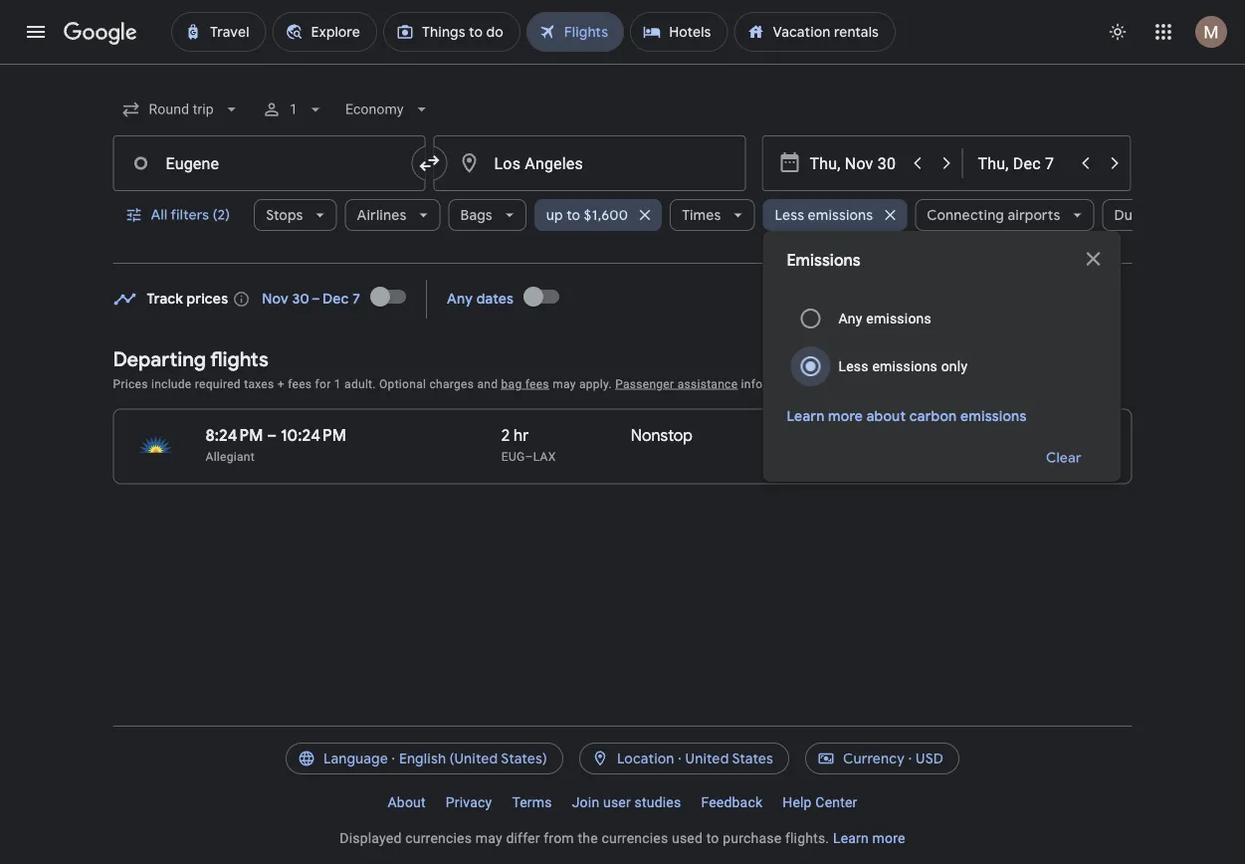 Task type: describe. For each thing, give the bounding box(es) containing it.
feedback link
[[692, 787, 773, 819]]

user
[[604, 794, 631, 811]]

from
[[544, 830, 575, 847]]

78 US dollars text field
[[1026, 425, 1052, 446]]

emissions for less emissions
[[808, 206, 874, 224]]

allegiant
[[206, 450, 255, 464]]

stops
[[266, 206, 303, 224]]

co
[[821, 425, 846, 446]]

united states
[[686, 750, 774, 768]]

flights
[[210, 347, 269, 372]]

carbon
[[910, 407, 958, 425]]

any emissions
[[839, 310, 932, 327]]

filters
[[171, 206, 209, 224]]

airlines button
[[345, 191, 441, 239]]

change appearance image
[[1095, 8, 1142, 56]]

any dates
[[447, 290, 514, 308]]

help
[[783, 794, 812, 811]]

taxes
[[244, 377, 274, 391]]

help center link
[[773, 787, 868, 819]]

studies
[[635, 794, 682, 811]]

to inside up to $1,600 popup button
[[567, 206, 581, 224]]

about
[[867, 407, 907, 425]]

9%
[[775, 450, 791, 464]]

less for less emissions only
[[839, 358, 869, 374]]

departing flights
[[113, 347, 269, 372]]

prices include required taxes + fees for 1 adult. optional charges and bag fees may apply. passenger assistance
[[113, 377, 738, 391]]

nov
[[262, 290, 289, 308]]

up
[[547, 206, 564, 224]]

about
[[388, 794, 426, 811]]

$78
[[1026, 425, 1052, 446]]

privacy
[[446, 794, 492, 811]]

1 vertical spatial to
[[707, 830, 720, 847]]

dates
[[477, 290, 514, 308]]

and
[[478, 377, 498, 391]]

up to $1,600 button
[[535, 191, 662, 239]]

up to $1,600
[[547, 206, 629, 224]]

used
[[672, 830, 703, 847]]

find the best price region
[[113, 273, 1133, 332]]

8:24 pm
[[206, 425, 263, 446]]

the
[[578, 830, 598, 847]]

connecting airports
[[928, 206, 1061, 224]]

30 – dec
[[292, 290, 349, 308]]

2 hr eug – lax
[[502, 425, 556, 464]]

learn more about tracked prices image
[[232, 290, 250, 308]]

purchase
[[723, 830, 782, 847]]

$1,600
[[584, 206, 629, 224]]

terms link
[[502, 787, 562, 819]]

trip
[[1034, 451, 1052, 465]]

terms
[[512, 794, 552, 811]]

Arrival time: 10:24 PM. text field
[[281, 425, 346, 446]]

-
[[772, 450, 775, 464]]

airports
[[1008, 206, 1061, 224]]

1 currencies from the left
[[406, 830, 472, 847]]

required
[[195, 377, 241, 391]]

loading results progress bar
[[0, 64, 1246, 68]]

track prices
[[147, 290, 228, 308]]

0 horizontal spatial may
[[476, 830, 503, 847]]

7
[[353, 290, 361, 308]]

1 inside departing flights main content
[[334, 377, 341, 391]]

none search field containing emissions
[[113, 86, 1206, 482]]

prices
[[113, 377, 148, 391]]

emissions
[[787, 250, 861, 271]]

total duration 2 hr. element
[[502, 425, 631, 449]]

duration button
[[1103, 191, 1206, 239]]

clear
[[1047, 449, 1082, 467]]

Departure text field
[[810, 136, 902, 190]]

1 vertical spatial more
[[873, 830, 906, 847]]

less emissions button
[[763, 191, 908, 239]]

round
[[998, 451, 1030, 465]]

airlines
[[357, 206, 407, 224]]

passenger
[[616, 377, 675, 391]]

bag fees button
[[502, 377, 550, 391]]

english (united states)
[[399, 750, 548, 768]]

more inside search box
[[829, 407, 864, 425]]

– inside 2 hr eug – lax
[[525, 450, 534, 464]]

privacy link
[[436, 787, 502, 819]]

– inside 8:24 pm – 10:24 pm allegiant
[[267, 425, 277, 446]]

bag
[[502, 377, 522, 391]]

departing
[[113, 347, 206, 372]]

may inside departing flights main content
[[553, 377, 576, 391]]

connecting airports button
[[916, 191, 1095, 239]]

less emissions only
[[839, 358, 968, 374]]

apply.
[[580, 377, 612, 391]]

Return text field
[[979, 136, 1070, 190]]

about link
[[378, 787, 436, 819]]

location
[[617, 750, 675, 768]]

(2)
[[213, 206, 230, 224]]



Task type: locate. For each thing, give the bounding box(es) containing it.
0 horizontal spatial any
[[447, 290, 473, 308]]

learn more about carbon emissions
[[787, 407, 1027, 425]]

bags button
[[449, 191, 527, 239]]

–
[[267, 425, 277, 446], [525, 450, 534, 464]]

1 button
[[254, 86, 334, 133]]

emissions left only
[[873, 358, 938, 374]]

None text field
[[113, 135, 426, 191]]

1 horizontal spatial 1
[[334, 377, 341, 391]]

106
[[771, 425, 796, 446]]

1 vertical spatial any
[[839, 310, 863, 327]]

less up emissions on the top
[[775, 206, 805, 224]]

passenger assistance button
[[616, 377, 738, 391]]

2 fees from the left
[[526, 377, 550, 391]]

fees
[[288, 377, 312, 391], [526, 377, 550, 391]]

currency
[[844, 750, 905, 768]]

for
[[315, 377, 331, 391]]

1 horizontal spatial fees
[[526, 377, 550, 391]]

join
[[572, 794, 600, 811]]

less
[[775, 206, 805, 224], [839, 358, 869, 374]]

differ
[[506, 830, 540, 847]]

adult.
[[345, 377, 376, 391]]

usd
[[916, 750, 944, 768]]

only
[[942, 358, 968, 374]]

– down hr
[[525, 450, 534, 464]]

1 vertical spatial 1
[[334, 377, 341, 391]]

emissions up round
[[961, 407, 1027, 425]]

assistance
[[678, 377, 738, 391]]

join user studies
[[572, 794, 682, 811]]

may left apply.
[[553, 377, 576, 391]]

0 horizontal spatial fees
[[288, 377, 312, 391]]

0 vertical spatial less
[[775, 206, 805, 224]]

emissions inside 'popup button'
[[808, 206, 874, 224]]

0 vertical spatial learn
[[787, 407, 825, 425]]

to
[[567, 206, 581, 224], [707, 830, 720, 847]]

to right up
[[567, 206, 581, 224]]

0 horizontal spatial –
[[267, 425, 277, 446]]

optional
[[380, 377, 426, 391]]

learn more link
[[834, 830, 906, 847]]

less inside emissions 'option group'
[[839, 358, 869, 374]]

currencies down join user studies link
[[602, 830, 669, 847]]

learn inside search box
[[787, 407, 825, 425]]

feedback
[[702, 794, 763, 811]]

0 horizontal spatial more
[[829, 407, 864, 425]]

8:24 pm – 10:24 pm allegiant
[[206, 425, 346, 464]]

nonstop
[[631, 425, 693, 446]]

bags
[[461, 206, 493, 224]]

language
[[324, 750, 388, 768]]

0 vertical spatial may
[[553, 377, 576, 391]]

main menu image
[[24, 20, 48, 44]]

+
[[278, 377, 285, 391]]

stops button
[[254, 191, 337, 239]]

include
[[151, 377, 192, 391]]

any for any dates
[[447, 290, 473, 308]]

united
[[686, 750, 729, 768]]

flights.
[[786, 830, 830, 847]]

learn up 9%
[[787, 407, 825, 425]]

emissions
[[808, 206, 874, 224], [867, 310, 932, 327], [873, 358, 938, 374], [961, 407, 1027, 425], [795, 450, 852, 464]]

emissions for any emissions
[[867, 310, 932, 327]]

times button
[[670, 191, 755, 239]]

None search field
[[113, 86, 1206, 482]]

emissions up emissions on the top
[[808, 206, 874, 224]]

less emissions
[[775, 206, 874, 224]]

less for less emissions
[[775, 206, 805, 224]]

currencies down privacy link
[[406, 830, 472, 847]]

1 vertical spatial less
[[839, 358, 869, 374]]

to right the used
[[707, 830, 720, 847]]

emissions down co
[[795, 450, 852, 464]]

less inside 'popup button'
[[775, 206, 805, 224]]

2 currencies from the left
[[602, 830, 669, 847]]

0 horizontal spatial currencies
[[406, 830, 472, 847]]

more down currency
[[873, 830, 906, 847]]

charges
[[430, 377, 474, 391]]

clear button
[[1023, 434, 1106, 482]]

join user studies link
[[562, 787, 692, 819]]

0 vertical spatial any
[[447, 290, 473, 308]]

– right 8:24 pm
[[267, 425, 277, 446]]

1 fees from the left
[[288, 377, 312, 391]]

0 vertical spatial 1
[[290, 101, 298, 118]]

1 horizontal spatial may
[[553, 377, 576, 391]]

all
[[151, 206, 168, 224]]

times
[[682, 206, 722, 224]]

states
[[732, 750, 774, 768]]

0 vertical spatial more
[[829, 407, 864, 425]]

2
[[502, 425, 510, 446]]

states)
[[501, 750, 548, 768]]

106 kg co -9% emissions
[[771, 425, 852, 464]]

hr
[[514, 425, 529, 446]]

1 inside "popup button"
[[290, 101, 298, 118]]

any for any emissions
[[839, 310, 863, 327]]

learn
[[787, 407, 825, 425], [834, 830, 869, 847]]

lax
[[534, 450, 556, 464]]

0 horizontal spatial learn
[[787, 407, 825, 425]]

may left differ
[[476, 830, 503, 847]]

eug
[[502, 450, 525, 464]]

leaves eugene airport (eug) at 8:24 pm on thursday, november 30 and arrives at los angeles international airport at 10:24 pm on thursday, november 30. element
[[206, 425, 346, 446]]

fees right bag at the top of page
[[526, 377, 550, 391]]

any down emissions on the top
[[839, 310, 863, 327]]

all filters (2) button
[[113, 191, 246, 239]]

emissions option group
[[787, 295, 1098, 390]]

more
[[829, 407, 864, 425], [873, 830, 906, 847]]

any left dates in the left of the page
[[447, 290, 473, 308]]

emissions inside 106 kg co -9% emissions
[[795, 450, 852, 464]]

duration
[[1115, 206, 1173, 224]]

center
[[816, 794, 858, 811]]

0 horizontal spatial less
[[775, 206, 805, 224]]

0 vertical spatial to
[[567, 206, 581, 224]]

10:24 pm
[[281, 425, 346, 446]]

1 vertical spatial learn
[[834, 830, 869, 847]]

help center
[[783, 794, 858, 811]]

1 horizontal spatial any
[[839, 310, 863, 327]]

currencies
[[406, 830, 472, 847], [602, 830, 669, 847]]

departing flights main content
[[113, 273, 1133, 500]]

more left about
[[829, 407, 864, 425]]

kg
[[800, 425, 818, 446]]

1 horizontal spatial more
[[873, 830, 906, 847]]

emissions up less emissions only
[[867, 310, 932, 327]]

prices
[[187, 290, 228, 308]]

round trip
[[998, 451, 1052, 465]]

close dialog image
[[1082, 247, 1106, 271]]

any inside find the best price region
[[447, 290, 473, 308]]

1 horizontal spatial to
[[707, 830, 720, 847]]

0 vertical spatial –
[[267, 425, 277, 446]]

less down any emissions
[[839, 358, 869, 374]]

1 horizontal spatial currencies
[[602, 830, 669, 847]]

None field
[[113, 92, 250, 127], [337, 92, 440, 127], [113, 92, 250, 127], [337, 92, 440, 127]]

displayed
[[340, 830, 402, 847]]

connecting
[[928, 206, 1005, 224]]

fees right "+"
[[288, 377, 312, 391]]

0 horizontal spatial 1
[[290, 101, 298, 118]]

0 horizontal spatial to
[[567, 206, 581, 224]]

1 vertical spatial –
[[525, 450, 534, 464]]

emissions for less emissions only
[[873, 358, 938, 374]]

swap origin and destination. image
[[418, 151, 442, 175]]

1 horizontal spatial less
[[839, 358, 869, 374]]

1 horizontal spatial –
[[525, 450, 534, 464]]

(united
[[450, 750, 498, 768]]

nonstop flight. element
[[631, 425, 693, 449]]

Departure time: 8:24 PM. text field
[[206, 425, 263, 446]]

learn more about carbon emissions link
[[787, 407, 1027, 425]]

1 vertical spatial may
[[476, 830, 503, 847]]

any inside emissions 'option group'
[[839, 310, 863, 327]]

nov 30 – dec 7
[[262, 290, 361, 308]]

learn down center
[[834, 830, 869, 847]]

None text field
[[434, 135, 746, 191]]

1 horizontal spatial learn
[[834, 830, 869, 847]]



Task type: vqa. For each thing, say whether or not it's contained in the screenshot.
1st target online store pickup from www.target.com 'image' from the bottom
no



